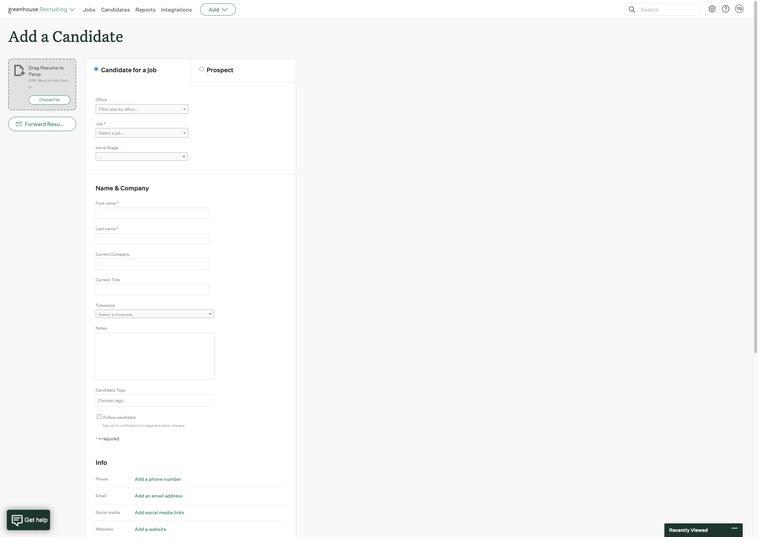 Task type: describe. For each thing, give the bounding box(es) containing it.
job
[[147, 66, 157, 74]]

reports link
[[135, 6, 156, 13]]

jobs link
[[83, 6, 96, 13]]

add for add
[[209, 6, 219, 13]]

--
[[99, 155, 102, 160]]

sign up for notifications for stage and status changes
[[103, 423, 185, 427]]

add a website link
[[135, 526, 166, 532]]

add a phone number link
[[135, 476, 181, 482]]

parse
[[29, 71, 41, 77]]

1 - from the left
[[99, 155, 101, 160]]

&
[[115, 184, 119, 192]]

filter jobs by office... link
[[96, 104, 188, 114]]

last
[[96, 226, 104, 231]]

1 vertical spatial company
[[111, 252, 130, 257]]

address
[[165, 493, 183, 499]]

current company
[[96, 252, 130, 257]]

td button
[[734, 3, 745, 14]]

office...
[[124, 107, 138, 112]]

jobs
[[83, 6, 96, 13]]

td button
[[736, 5, 744, 13]]

websites
[[96, 527, 113, 532]]

to
[[59, 65, 64, 71]]

choose file
[[39, 97, 60, 102]]

add social media links
[[135, 510, 184, 515]]

title
[[111, 277, 120, 282]]

stage
[[145, 423, 154, 427]]

text),
[[60, 78, 69, 82]]

email
[[152, 493, 164, 499]]

add a phone number
[[135, 476, 181, 482]]

resume for drag
[[40, 65, 58, 71]]

1 horizontal spatial media
[[159, 510, 173, 515]]

reports
[[135, 6, 156, 13]]

add a candidate
[[8, 26, 123, 46]]

up
[[110, 423, 114, 427]]

social
[[96, 510, 107, 515]]

Prospect radio
[[200, 67, 204, 71]]

notifications
[[120, 423, 139, 427]]

sign
[[103, 423, 110, 427]]

candidates link
[[101, 6, 130, 13]]

* right the job
[[104, 121, 105, 126]]

add an email address link
[[135, 493, 183, 499]]

current title
[[96, 277, 120, 282]]

Search text field
[[639, 5, 695, 14]]

notes
[[96, 326, 107, 331]]

td
[[737, 6, 743, 11]]

forward resume via email button
[[8, 117, 92, 131]]

integrations
[[161, 6, 192, 13]]

-- link
[[96, 152, 188, 162]]

candidate for candidate tags
[[96, 388, 115, 393]]

status
[[161, 423, 171, 427]]

select for select a timezone
[[99, 312, 111, 317]]

via
[[69, 121, 77, 127]]

job
[[96, 121, 103, 126]]

current for current title
[[96, 277, 110, 282]]

social media
[[96, 510, 120, 515]]

candidate tags
[[96, 388, 126, 393]]

Notes text field
[[96, 333, 215, 380]]

resume for forward
[[47, 121, 68, 127]]

prospect
[[207, 66, 234, 74]]

select a job...
[[99, 131, 124, 136]]

drag resume to parse (pdf, word, or rich text), or
[[29, 65, 69, 89]]

recently viewed
[[670, 527, 708, 533]]

a for job...
[[112, 131, 114, 136]]

candidate for a job
[[101, 66, 157, 74]]

job *
[[96, 121, 105, 126]]

office
[[96, 97, 107, 102]]

add an email address
[[135, 493, 183, 499]]

* = required
[[96, 436, 119, 442]]

forward
[[25, 121, 46, 127]]

forward resume via email
[[25, 121, 92, 127]]

* down &
[[117, 201, 119, 206]]

a for candidate
[[41, 26, 49, 46]]

greenhouse recruiting image
[[8, 5, 69, 14]]

by
[[119, 107, 123, 112]]

word,
[[38, 78, 47, 82]]

a for phone
[[145, 476, 148, 482]]

initial
[[96, 145, 106, 150]]

links
[[174, 510, 184, 515]]

select a timezone link
[[96, 310, 214, 320]]

add button
[[200, 3, 236, 16]]

last name *
[[96, 226, 118, 231]]

0 vertical spatial candidate
[[52, 26, 123, 46]]

(pdf,
[[29, 78, 37, 82]]

name for first
[[105, 201, 116, 206]]

current for current company
[[96, 252, 110, 257]]

for right up
[[115, 423, 119, 427]]



Task type: vqa. For each thing, say whether or not it's contained in the screenshot.
the top Candidate
yes



Task type: locate. For each thing, give the bounding box(es) containing it.
a for website
[[145, 526, 148, 532]]

email up social
[[96, 493, 106, 498]]

select down the timezone
[[99, 312, 111, 317]]

None text field
[[96, 259, 209, 270]]

email
[[78, 121, 92, 127], [96, 493, 106, 498]]

add for add an email address
[[135, 493, 144, 499]]

phone
[[149, 476, 163, 482]]

0 vertical spatial email
[[78, 121, 92, 127]]

add for add a phone number
[[135, 476, 144, 482]]

1 horizontal spatial email
[[96, 493, 106, 498]]

name
[[96, 184, 113, 192]]

1 select from the top
[[99, 131, 111, 136]]

name
[[105, 201, 116, 206], [105, 226, 116, 231]]

1 vertical spatial or
[[29, 85, 32, 89]]

integrations link
[[161, 6, 192, 13]]

add for add a candidate
[[8, 26, 37, 46]]

email right the via
[[78, 121, 92, 127]]

recently
[[670, 527, 690, 533]]

None text field
[[96, 208, 209, 219], [96, 233, 209, 244], [96, 284, 209, 295], [96, 395, 212, 406], [96, 208, 209, 219], [96, 233, 209, 244], [96, 284, 209, 295], [96, 395, 212, 406]]

first
[[96, 201, 104, 206]]

0 vertical spatial or
[[48, 78, 51, 82]]

email inside button
[[78, 121, 92, 127]]

candidate
[[117, 415, 136, 420]]

configure image
[[708, 5, 717, 13]]

* left =
[[96, 436, 97, 442]]

drag
[[29, 65, 39, 71]]

add for add social media links
[[135, 510, 144, 515]]

changes
[[172, 423, 185, 427]]

resume inside forward resume via email button
[[47, 121, 68, 127]]

Follow candidate checkbox
[[97, 415, 102, 419]]

company
[[121, 184, 149, 192], [111, 252, 130, 257]]

resume left the via
[[47, 121, 68, 127]]

2 select from the top
[[99, 312, 111, 317]]

current down last
[[96, 252, 110, 257]]

or down "(pdf,"
[[29, 85, 32, 89]]

initial stage
[[96, 145, 118, 150]]

1 vertical spatial current
[[96, 277, 110, 282]]

viewed
[[691, 527, 708, 533]]

candidate left tags
[[96, 388, 115, 393]]

an
[[145, 493, 151, 499]]

* inside * = required
[[96, 436, 97, 442]]

a left website
[[145, 526, 148, 532]]

company right &
[[121, 184, 149, 192]]

1 vertical spatial email
[[96, 493, 106, 498]]

for left job
[[133, 66, 141, 74]]

tags
[[116, 388, 126, 393]]

rich
[[52, 78, 59, 82]]

0 vertical spatial company
[[121, 184, 149, 192]]

select a job... link
[[96, 128, 188, 138]]

for
[[133, 66, 141, 74], [115, 423, 119, 427], [140, 423, 144, 427]]

resume left the to
[[40, 65, 58, 71]]

2 - from the left
[[101, 155, 102, 160]]

a left job
[[143, 66, 146, 74]]

0 horizontal spatial email
[[78, 121, 92, 127]]

a down greenhouse recruiting image
[[41, 26, 49, 46]]

add for add a website
[[135, 526, 144, 532]]

select a timezone
[[99, 312, 133, 317]]

stage
[[107, 145, 118, 150]]

timezone
[[96, 303, 115, 308]]

candidate down jobs
[[52, 26, 123, 46]]

1 current from the top
[[96, 252, 110, 257]]

add social media links link
[[135, 510, 184, 515]]

first name *
[[96, 201, 119, 206]]

name right first
[[105, 201, 116, 206]]

select down job *
[[99, 131, 111, 136]]

required
[[102, 436, 119, 442]]

resume
[[40, 65, 58, 71], [47, 121, 68, 127]]

name right last
[[105, 226, 116, 231]]

-
[[99, 155, 101, 160], [101, 155, 102, 160]]

=
[[98, 436, 101, 442]]

name & company
[[96, 184, 149, 192]]

a left job...
[[112, 131, 114, 136]]

name for last
[[105, 226, 116, 231]]

filter jobs by office...
[[99, 107, 138, 112]]

follow
[[103, 415, 116, 420]]

candidates
[[101, 6, 130, 13]]

0 horizontal spatial or
[[29, 85, 32, 89]]

choose
[[39, 97, 53, 102]]

and
[[154, 423, 160, 427]]

1 vertical spatial name
[[105, 226, 116, 231]]

0 vertical spatial current
[[96, 252, 110, 257]]

media
[[159, 510, 173, 515], [108, 510, 120, 515]]

number
[[164, 476, 181, 482]]

info
[[96, 459, 107, 466]]

2 current from the top
[[96, 277, 110, 282]]

1 vertical spatial resume
[[47, 121, 68, 127]]

candidate right candidate for a job option
[[101, 66, 132, 74]]

follow candidate
[[103, 415, 136, 420]]

current left title
[[96, 277, 110, 282]]

a for timezone
[[112, 312, 114, 317]]

select for select a job...
[[99, 131, 111, 136]]

1 horizontal spatial or
[[48, 78, 51, 82]]

1 vertical spatial candidate
[[101, 66, 132, 74]]

company up title
[[111, 252, 130, 257]]

1 vertical spatial select
[[99, 312, 111, 317]]

candidate
[[52, 26, 123, 46], [101, 66, 132, 74], [96, 388, 115, 393]]

file
[[53, 97, 60, 102]]

0 vertical spatial select
[[99, 131, 111, 136]]

select
[[99, 131, 111, 136], [99, 312, 111, 317]]

social
[[145, 510, 158, 515]]

add
[[209, 6, 219, 13], [8, 26, 37, 46], [135, 476, 144, 482], [135, 493, 144, 499], [135, 510, 144, 515], [135, 526, 144, 532]]

add inside popup button
[[209, 6, 219, 13]]

jobs
[[110, 107, 118, 112]]

timezone
[[115, 312, 133, 317]]

media left 'links'
[[159, 510, 173, 515]]

0 horizontal spatial media
[[108, 510, 120, 515]]

job...
[[115, 131, 124, 136]]

filter
[[99, 107, 109, 112]]

Candidate for a job radio
[[94, 67, 98, 71]]

* right last
[[117, 226, 118, 231]]

resume inside the drag resume to parse (pdf, word, or rich text), or
[[40, 65, 58, 71]]

phone
[[96, 477, 108, 482]]

for left stage
[[140, 423, 144, 427]]

or left rich
[[48, 78, 51, 82]]

or
[[48, 78, 51, 82], [29, 85, 32, 89]]

0 vertical spatial name
[[105, 201, 116, 206]]

a left the timezone
[[112, 312, 114, 317]]

candidate for candidate for a job
[[101, 66, 132, 74]]

website
[[149, 526, 166, 532]]

current
[[96, 252, 110, 257], [96, 277, 110, 282]]

add a website
[[135, 526, 166, 532]]

media right social
[[108, 510, 120, 515]]

2 vertical spatial candidate
[[96, 388, 115, 393]]

0 vertical spatial resume
[[40, 65, 58, 71]]

a left the 'phone'
[[145, 476, 148, 482]]



